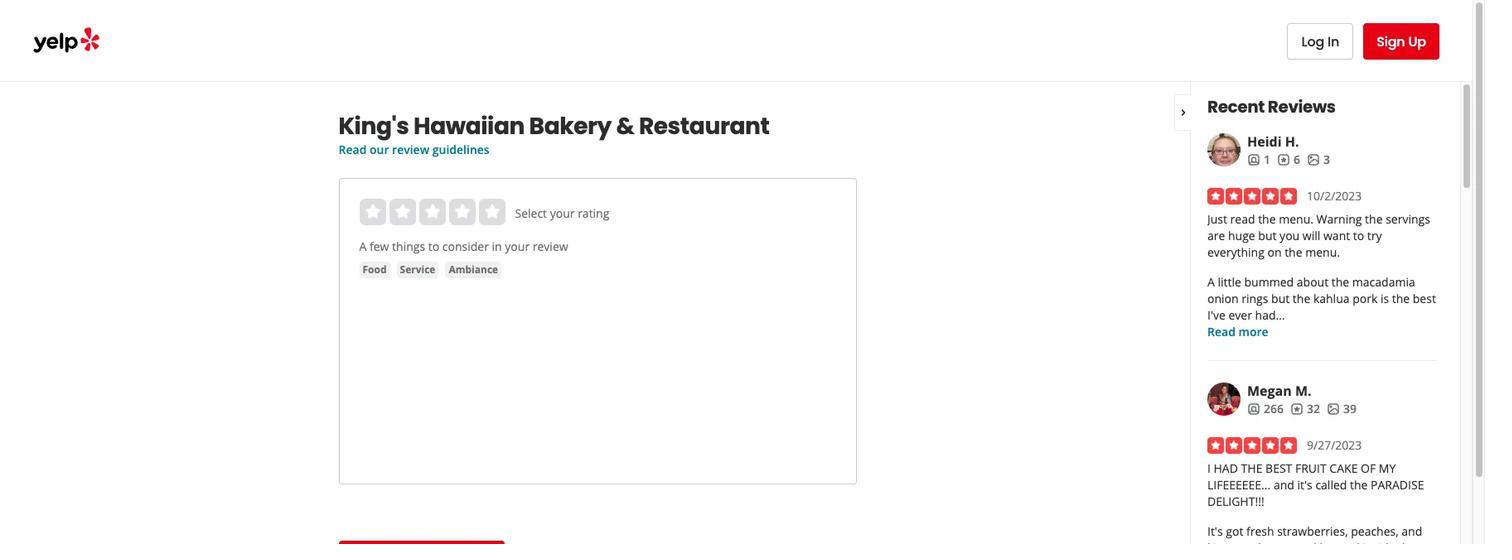 Task type: describe. For each thing, give the bounding box(es) containing it.
reviews
[[1268, 95, 1336, 119]]

heidi h.
[[1248, 133, 1300, 151]]

5 star rating image for heidi
[[1208, 188, 1297, 205]]

it's
[[1208, 524, 1223, 540]]

photos element for megan m.
[[1327, 401, 1357, 418]]

rating
[[578, 206, 610, 221]]

the right read
[[1259, 211, 1276, 227]]

about
[[1297, 274, 1329, 290]]

up
[[1409, 32, 1427, 51]]

to inside just read the menu. warning the servings are huge but you will want to try everything on the menu.
[[1354, 228, 1365, 244]]

got
[[1226, 524, 1244, 540]]

ambiance
[[449, 263, 498, 277]]

read more button
[[1208, 324, 1269, 341]]

strawberries,
[[1278, 524, 1349, 540]]

i've
[[1208, 308, 1226, 323]]

guidelines
[[433, 142, 490, 158]]

little
[[1218, 274, 1242, 290]]

32
[[1307, 401, 1321, 417]]

cake
[[1330, 461, 1358, 477]]

16 review v2 image for h.
[[1278, 153, 1291, 166]]

inside
[[1363, 541, 1396, 545]]

more
[[1239, 324, 1269, 340]]

rings
[[1242, 291, 1269, 307]]

log in button
[[1288, 23, 1354, 60]]

i
[[1208, 461, 1211, 477]]

&
[[616, 110, 635, 143]]

best
[[1413, 291, 1437, 307]]

you
[[1280, 228, 1300, 244]]

my
[[1379, 461, 1396, 477]]

it's got fresh strawberries, peaches, and kiwis on the top and layered inside th
[[1208, 524, 1429, 545]]

the right is at the bottom
[[1393, 291, 1410, 307]]

things
[[392, 239, 425, 255]]

read more
[[1208, 324, 1269, 340]]

1 horizontal spatial and
[[1297, 541, 1317, 545]]

lifeeeeee...
[[1208, 478, 1271, 493]]

want
[[1324, 228, 1351, 244]]

review for few
[[533, 239, 568, 255]]

read our review guidelines link
[[339, 142, 490, 158]]

is
[[1381, 291, 1390, 307]]

sign up button
[[1364, 23, 1440, 60]]

10/2/2023
[[1307, 188, 1362, 204]]

it's
[[1298, 478, 1313, 493]]

had…
[[1256, 308, 1285, 323]]

consider
[[443, 239, 489, 255]]

delight!!!
[[1208, 494, 1265, 510]]

266
[[1264, 401, 1284, 417]]

the down about
[[1293, 291, 1311, 307]]

reviews element for m.
[[1291, 401, 1321, 418]]

will
[[1303, 228, 1321, 244]]

select
[[515, 206, 547, 221]]

king's
[[339, 110, 409, 143]]

servings
[[1386, 211, 1431, 227]]

39
[[1344, 401, 1357, 417]]

reviews element for h.
[[1278, 152, 1301, 168]]

the up 'try'
[[1366, 211, 1383, 227]]

a few things to consider in your review
[[359, 239, 568, 255]]

in
[[492, 239, 502, 255]]

king's hawaiian bakery & restaurant link
[[339, 110, 857, 143]]

friends element for heidi
[[1248, 152, 1271, 168]]

sign up
[[1377, 32, 1427, 51]]

the
[[1242, 461, 1263, 477]]

kahlua
[[1314, 291, 1350, 307]]

log in
[[1302, 32, 1340, 51]]

restaurant
[[639, 110, 770, 143]]

bummed
[[1245, 274, 1294, 290]]

read
[[1231, 211, 1256, 227]]

on inside just read the menu. warning the servings are huge but you will want to try everything on the menu.
[[1268, 245, 1282, 260]]

few
[[370, 239, 389, 255]]

and inside i had the best fruit cake of my lifeeeeee... and it's called the paradise delight!!!
[[1274, 478, 1295, 493]]

king's hawaiian bakery & restaurant read our review guidelines
[[339, 110, 770, 158]]

9/27/2023
[[1307, 438, 1362, 453]]

h.
[[1286, 133, 1300, 151]]

6
[[1294, 152, 1301, 167]]

peaches,
[[1352, 524, 1399, 540]]

a for a few things to consider in your review
[[359, 239, 367, 255]]

fresh
[[1247, 524, 1275, 540]]

bakery
[[529, 110, 612, 143]]

top
[[1275, 541, 1294, 545]]

16 friends v2 image
[[1248, 153, 1261, 166]]

of
[[1361, 461, 1376, 477]]

read inside king's hawaiian bakery & restaurant read our review guidelines
[[339, 142, 367, 158]]

just read the menu. warning the servings are huge but you will want to try everything on the menu.
[[1208, 211, 1431, 260]]

sign
[[1377, 32, 1406, 51]]



Task type: locate. For each thing, give the bounding box(es) containing it.
your right in
[[505, 239, 530, 255]]

photos element for heidi h.
[[1307, 152, 1331, 168]]

0 vertical spatial menu.
[[1279, 211, 1314, 227]]

1 vertical spatial a
[[1208, 274, 1215, 290]]

macadamia
[[1353, 274, 1416, 290]]

the inside it's got fresh strawberries, peaches, and kiwis on the top and layered inside th
[[1255, 541, 1272, 545]]

1 vertical spatial 5 star rating image
[[1208, 438, 1297, 454]]

read
[[339, 142, 367, 158], [1208, 324, 1236, 340]]

the down you
[[1285, 245, 1303, 260]]

warning
[[1317, 211, 1363, 227]]

0 vertical spatial and
[[1274, 478, 1295, 493]]

1 horizontal spatial review
[[533, 239, 568, 255]]

menu. down will
[[1306, 245, 1341, 260]]

i had the best fruit cake of my lifeeeeee... and it's called the paradise delight!!!
[[1208, 461, 1425, 510]]

friends element down heidi
[[1248, 152, 1271, 168]]

try
[[1368, 228, 1383, 244]]

16 photos v2 image for m.
[[1327, 403, 1341, 416]]

0 horizontal spatial on
[[1237, 541, 1252, 545]]

1
[[1264, 152, 1271, 167]]

on
[[1268, 245, 1282, 260], [1237, 541, 1252, 545]]

2 friends element from the top
[[1248, 401, 1284, 418]]

select your rating
[[515, 206, 610, 221]]

0 vertical spatial but
[[1259, 228, 1277, 244]]

a left few
[[359, 239, 367, 255]]

16 photos v2 image left 3
[[1307, 153, 1321, 166]]

review right the our
[[392, 142, 430, 158]]

your
[[550, 206, 575, 221], [505, 239, 530, 255]]

0 vertical spatial friends element
[[1248, 152, 1271, 168]]

read inside dropdown button
[[1208, 324, 1236, 340]]

and right peaches,
[[1402, 524, 1423, 540]]

1 horizontal spatial read
[[1208, 324, 1236, 340]]

recent
[[1208, 95, 1265, 119]]

to
[[1354, 228, 1365, 244], [428, 239, 440, 255]]

the down the of
[[1351, 478, 1368, 493]]

1 vertical spatial 16 photos v2 image
[[1327, 403, 1341, 416]]

ever
[[1229, 308, 1253, 323]]

fruit
[[1296, 461, 1327, 477]]

paradise
[[1371, 478, 1425, 493]]

kiwis
[[1208, 541, 1234, 545]]

1 vertical spatial reviews element
[[1291, 401, 1321, 418]]

but inside a little bummed about the macadamia onion rings but the kahlua pork is the best i've ever had…
[[1272, 291, 1290, 307]]

1 horizontal spatial on
[[1268, 245, 1282, 260]]

1 friends element from the top
[[1248, 152, 1271, 168]]

0 vertical spatial 16 photos v2 image
[[1307, 153, 1321, 166]]

2 vertical spatial and
[[1297, 541, 1317, 545]]

to left 'try'
[[1354, 228, 1365, 244]]

16 photos v2 image
[[1307, 153, 1321, 166], [1327, 403, 1341, 416]]

5 star rating image up the
[[1208, 438, 1297, 454]]

5 star rating image for megan
[[1208, 438, 1297, 454]]

everything
[[1208, 245, 1265, 260]]

1 horizontal spatial your
[[550, 206, 575, 221]]

1 vertical spatial review
[[533, 239, 568, 255]]

rating element
[[359, 199, 505, 226]]

photo of heidi h. image
[[1208, 133, 1241, 167]]

1 vertical spatial 16 review v2 image
[[1291, 403, 1304, 416]]

m.
[[1296, 382, 1312, 400]]

megan
[[1248, 382, 1292, 400]]

0 vertical spatial your
[[550, 206, 575, 221]]

best
[[1266, 461, 1293, 477]]

16 friends v2 image
[[1248, 403, 1261, 416]]

0 vertical spatial review
[[392, 142, 430, 158]]

read left the our
[[339, 142, 367, 158]]

the up kahlua
[[1332, 274, 1350, 290]]

photo of megan m. image
[[1208, 383, 1241, 416]]

review down "select your rating"
[[533, 239, 568, 255]]

review
[[392, 142, 430, 158], [533, 239, 568, 255]]

photos element
[[1307, 152, 1331, 168], [1327, 401, 1357, 418]]

photos element right 6 at the right
[[1307, 152, 1331, 168]]

0 vertical spatial 5 star rating image
[[1208, 188, 1297, 205]]

but left you
[[1259, 228, 1277, 244]]

1 horizontal spatial a
[[1208, 274, 1215, 290]]

friends element containing 1
[[1248, 152, 1271, 168]]

the down the fresh
[[1255, 541, 1272, 545]]

0 horizontal spatial and
[[1274, 478, 1295, 493]]

but inside just read the menu. warning the servings are huge but you will want to try everything on the menu.
[[1259, 228, 1277, 244]]

pork
[[1353, 291, 1378, 307]]

0 vertical spatial read
[[339, 142, 367, 158]]

16 photos v2 image for h.
[[1307, 153, 1321, 166]]

and down strawberries,
[[1297, 541, 1317, 545]]

0 vertical spatial 16 review v2 image
[[1278, 153, 1291, 166]]

the inside i had the best fruit cake of my lifeeeeee... and it's called the paradise delight!!!
[[1351, 478, 1368, 493]]

review for hawaiian
[[392, 142, 430, 158]]

in
[[1328, 32, 1340, 51]]

megan m.
[[1248, 382, 1312, 400]]

a little bummed about the macadamia onion rings but the kahlua pork is the best i've ever had…
[[1208, 274, 1437, 323]]

a left little
[[1208, 274, 1215, 290]]

log
[[1302, 32, 1325, 51]]

1 horizontal spatial to
[[1354, 228, 1365, 244]]

5 star rating image up read
[[1208, 188, 1297, 205]]

1 vertical spatial friends element
[[1248, 401, 1284, 418]]

reviews element
[[1278, 152, 1301, 168], [1291, 401, 1321, 418]]

layered
[[1320, 541, 1360, 545]]

onion
[[1208, 291, 1239, 307]]

review inside king's hawaiian bakery & restaurant read our review guidelines
[[392, 142, 430, 158]]

16 review v2 image left 32
[[1291, 403, 1304, 416]]

service
[[400, 263, 436, 277]]

read down i've
[[1208, 324, 1236, 340]]

on inside it's got fresh strawberries, peaches, and kiwis on the top and layered inside th
[[1237, 541, 1252, 545]]

16 review v2 image for m.
[[1291, 403, 1304, 416]]

5 star rating image
[[1208, 188, 1297, 205], [1208, 438, 1297, 454]]

friends element
[[1248, 152, 1271, 168], [1248, 401, 1284, 418]]

16 review v2 image left 6 at the right
[[1278, 153, 1291, 166]]

and down best
[[1274, 478, 1295, 493]]

food
[[363, 263, 387, 277]]

reviews element containing 32
[[1291, 401, 1321, 418]]

1 vertical spatial menu.
[[1306, 245, 1341, 260]]

photos element containing 39
[[1327, 401, 1357, 418]]

the
[[1259, 211, 1276, 227], [1366, 211, 1383, 227], [1285, 245, 1303, 260], [1332, 274, 1350, 290], [1293, 291, 1311, 307], [1393, 291, 1410, 307], [1351, 478, 1368, 493], [1255, 541, 1272, 545]]

recent reviews
[[1208, 95, 1336, 119]]

0 horizontal spatial your
[[505, 239, 530, 255]]

friends element containing 266
[[1248, 401, 1284, 418]]

0 horizontal spatial read
[[339, 142, 367, 158]]

1 vertical spatial but
[[1272, 291, 1290, 307]]

1 5 star rating image from the top
[[1208, 188, 1297, 205]]

huge
[[1229, 228, 1256, 244]]

called
[[1316, 478, 1348, 493]]

reviews element down h.
[[1278, 152, 1301, 168]]

1 horizontal spatial 16 photos v2 image
[[1327, 403, 1341, 416]]

a inside a little bummed about the macadamia onion rings but the kahlua pork is the best i've ever had…
[[1208, 274, 1215, 290]]

menu. up you
[[1279, 211, 1314, 227]]

but
[[1259, 228, 1277, 244], [1272, 291, 1290, 307]]

our
[[370, 142, 389, 158]]

0 vertical spatial photos element
[[1307, 152, 1331, 168]]

0 horizontal spatial a
[[359, 239, 367, 255]]

just
[[1208, 211, 1228, 227]]

0 vertical spatial on
[[1268, 245, 1282, 260]]

but up had…
[[1272, 291, 1290, 307]]

reviews element containing 6
[[1278, 152, 1301, 168]]

photos element containing 3
[[1307, 152, 1331, 168]]

16 review v2 image
[[1278, 153, 1291, 166], [1291, 403, 1304, 416]]

friends element down megan
[[1248, 401, 1284, 418]]

a for a little bummed about the macadamia onion rings but the kahlua pork is the best i've ever had…
[[1208, 274, 1215, 290]]

on down you
[[1268, 245, 1282, 260]]

0 vertical spatial reviews element
[[1278, 152, 1301, 168]]

16 photos v2 image left 39
[[1327, 403, 1341, 416]]

photos element right 32
[[1327, 401, 1357, 418]]

1 vertical spatial and
[[1402, 524, 1423, 540]]

hawaiian
[[414, 110, 525, 143]]

0 horizontal spatial 16 photos v2 image
[[1307, 153, 1321, 166]]

close sidebar icon image
[[1177, 106, 1191, 119], [1177, 106, 1191, 119]]

and
[[1274, 478, 1295, 493], [1402, 524, 1423, 540], [1297, 541, 1317, 545]]

2 horizontal spatial and
[[1402, 524, 1423, 540]]

None radio
[[419, 199, 446, 226], [449, 199, 475, 226], [419, 199, 446, 226], [449, 199, 475, 226]]

1 vertical spatial on
[[1237, 541, 1252, 545]]

1 vertical spatial your
[[505, 239, 530, 255]]

to right things at the left
[[428, 239, 440, 255]]

2 5 star rating image from the top
[[1208, 438, 1297, 454]]

are
[[1208, 228, 1226, 244]]

your left rating
[[550, 206, 575, 221]]

on down got
[[1237, 541, 1252, 545]]

None radio
[[359, 199, 386, 226], [389, 199, 416, 226], [479, 199, 505, 226], [359, 199, 386, 226], [389, 199, 416, 226], [479, 199, 505, 226]]

1 vertical spatial photos element
[[1327, 401, 1357, 418]]

friends element for megan
[[1248, 401, 1284, 418]]

had
[[1214, 461, 1239, 477]]

1 vertical spatial read
[[1208, 324, 1236, 340]]

3
[[1324, 152, 1331, 167]]

heidi
[[1248, 133, 1282, 151]]

reviews element down m. on the right
[[1291, 401, 1321, 418]]

0 vertical spatial a
[[359, 239, 367, 255]]

0 horizontal spatial to
[[428, 239, 440, 255]]

0 horizontal spatial review
[[392, 142, 430, 158]]



Task type: vqa. For each thing, say whether or not it's contained in the screenshot.
Slideshow element
no



